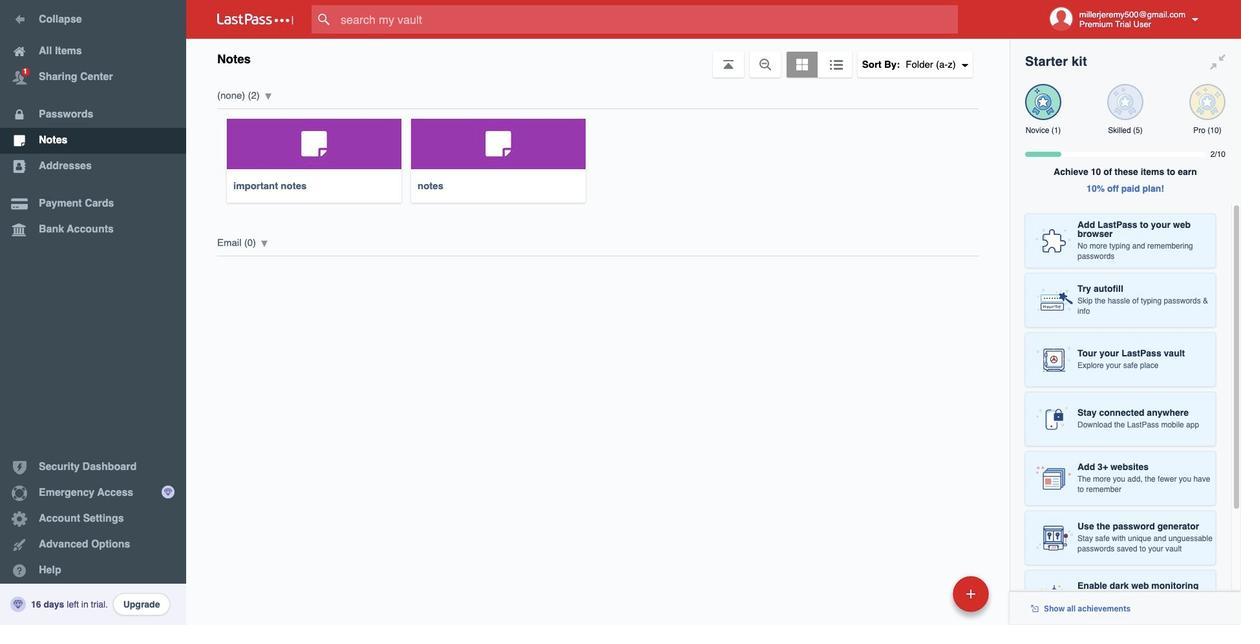 Task type: describe. For each thing, give the bounding box(es) containing it.
lastpass image
[[217, 14, 294, 25]]

search my vault text field
[[312, 5, 983, 34]]

main navigation navigation
[[0, 0, 186, 626]]

vault options navigation
[[186, 39, 1010, 78]]



Task type: locate. For each thing, give the bounding box(es) containing it.
Search search field
[[312, 5, 983, 34]]

new item element
[[864, 576, 994, 613]]

new item navigation
[[864, 573, 997, 626]]



